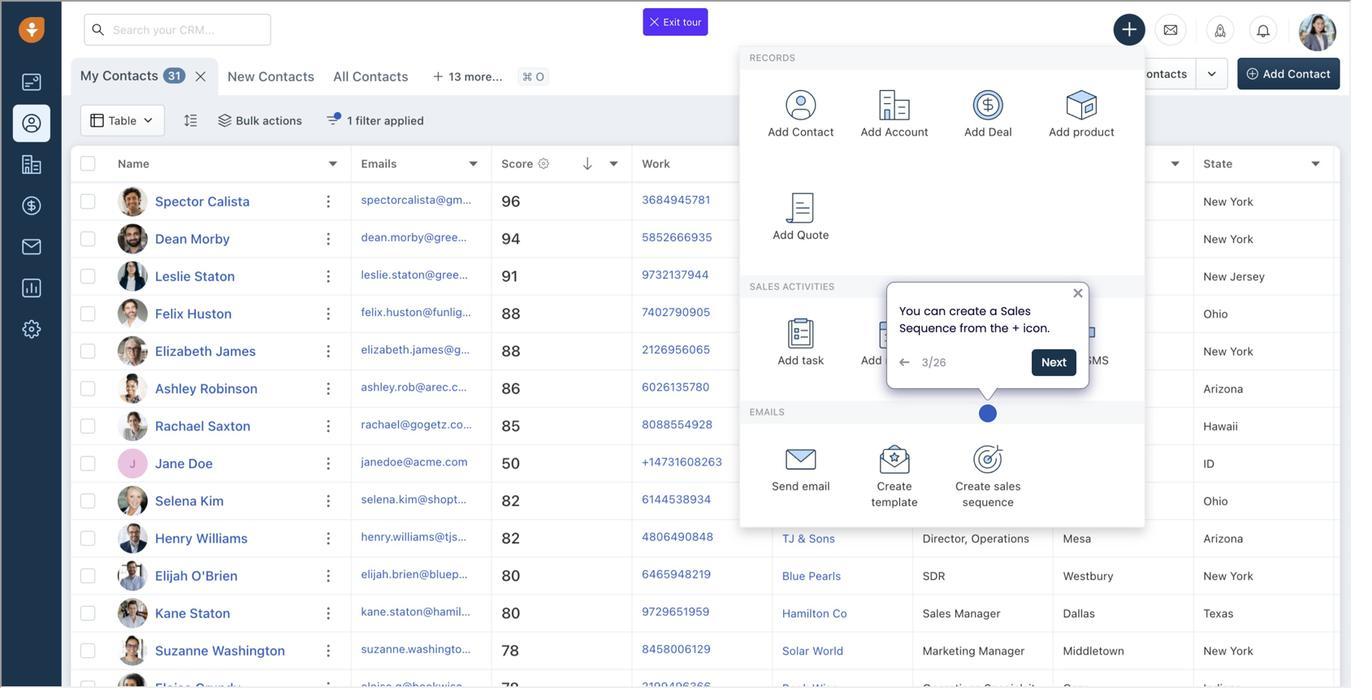Task type: describe. For each thing, give the bounding box(es) containing it.
connect
[[263, 8, 309, 21]]

1 vertical spatial from
[[174, 491, 195, 502]]

1 horizontal spatial have
[[975, 8, 1000, 21]]

exit
[[198, 439, 220, 455]]

in inside a sales sequence is a series of steps you can set up to nurture contacts in the crm. a step can be an email, task, call reminder, email reminder, or sms. once your steps are lined up, the crm executes them automatically for you.
[[1087, 175, 1095, 186]]

0 horizontal spatial and
[[514, 8, 534, 21]]

nurture
[[1298, 161, 1331, 172]]

contacts for remove contacts who've replied to your email
[[133, 542, 173, 553]]

sequence down automatically
[[1160, 224, 1205, 235]]

deliverability
[[443, 8, 512, 21]]

2-
[[576, 8, 588, 21]]

scratch.
[[1073, 8, 1117, 21]]

are inside a sales sequence is a series of steps you can set up to nurture contacts in the crm. a step can be an email, task, call reminder, email reminder, or sms. once your steps are lined up, the crm executes them automatically for you.
[[1280, 189, 1295, 200]]

what's new image
[[1236, 47, 1247, 58]]

sales up crm.
[[1095, 133, 1123, 146]]

settings
[[144, 613, 181, 625]]

how do contacts exit your sequence?
[[93, 439, 319, 455]]

what steps do you want freshsales to execute?
[[93, 197, 379, 212]]

1 vertical spatial can
[[1175, 175, 1191, 186]]

sync
[[613, 8, 638, 21]]

mailbox
[[339, 8, 380, 21]]

0 vertical spatial can
[[1235, 161, 1252, 172]]

advanced
[[97, 613, 142, 625]]

0 horizontal spatial have
[[224, 517, 246, 529]]

your trial ends in 21 days
[[917, 48, 1023, 58]]

email for email reminder
[[214, 304, 246, 319]]

days
[[1003, 48, 1023, 58]]

0 vertical spatial the
[[1098, 175, 1112, 186]]

add email button
[[85, 326, 164, 353]]

add task button
[[353, 326, 427, 353]]

2 reminder, from the left
[[1117, 189, 1160, 200]]

add email
[[110, 334, 155, 345]]

to left execute?
[[310, 197, 322, 212]]

remove for remove contacts whose email status is bounced
[[93, 566, 130, 578]]

so
[[906, 8, 918, 21]]

to left configure
[[1067, 224, 1076, 235]]

0 horizontal spatial do
[[124, 439, 139, 455]]

who
[[175, 517, 195, 529]]

automatically
[[1173, 203, 1235, 214]]

2 vertical spatial a
[[1133, 465, 1139, 479]]

sales right create
[[233, 88, 260, 102]]

how for how do contacts exit your sequence?
[[93, 439, 121, 455]]

tour for interactive tour
[[1213, 441, 1232, 452]]

email for email
[[109, 304, 141, 319]]

after
[[245, 491, 267, 502]]

3
[[75, 200, 80, 209]]

gone
[[209, 466, 232, 478]]

execute?
[[325, 197, 379, 212]]

show advanced settings
[[69, 613, 181, 625]]

exit tour
[[664, 16, 702, 28]]

reminder up add email reminder
[[249, 304, 304, 319]]

whose
[[175, 566, 205, 578]]

0 vertical spatial do
[[165, 197, 181, 212]]

you.
[[1253, 203, 1272, 214]]

close image
[[1328, 11, 1336, 19]]

is inside a sales sequence is a series of steps you can set up to nurture contacts in the crm. a step can be an email, task, call reminder, email reminder, or sms. once your steps are lined up, the crm executes them automatically for you.
[[1127, 161, 1135, 172]]

sequence?
[[254, 439, 319, 455]]

improve
[[397, 8, 440, 21]]

all
[[274, 466, 284, 478]]

tour for exit tour
[[683, 16, 702, 28]]

create
[[194, 88, 230, 102]]

email,
[[1222, 175, 1249, 186]]

Search your CRM... text field
[[72, 39, 234, 67]]

steps down exclude
[[129, 197, 162, 212]]

sales sequences
[[69, 89, 160, 103]]

contacts left exit
[[143, 439, 195, 455]]

0 horizontal spatial you
[[184, 197, 206, 212]]

contacts for remove contacts who don't have an owner
[[133, 517, 173, 529]]

for
[[1237, 203, 1250, 214]]

freshsales
[[242, 197, 306, 212]]

remove for remove contacts who don't have an owner
[[93, 517, 130, 529]]

add call reminder button
[[460, 326, 574, 353]]

1 vertical spatial is
[[266, 566, 274, 578]]

how to configure a sales sequence link
[[1044, 224, 1205, 235]]

exclude weekends
[[116, 148, 201, 159]]

don't
[[944, 8, 972, 21]]

be
[[1194, 175, 1206, 186]]

up,
[[1044, 203, 1059, 214]]

a sales sequence is a series of steps you can set up to nurture contacts in the crm. a step can be an email, task, call reminder, email reminder, or sms. once your steps are lined up, the crm executes them automatically for you.
[[1044, 161, 1331, 214]]

add email reminder
[[222, 336, 311, 348]]

them
[[1147, 203, 1171, 214]]

0 vertical spatial sms
[[631, 304, 659, 319]]

ends
[[958, 48, 978, 58]]

email reminder
[[214, 304, 304, 319]]

add for task
[[378, 334, 396, 345]]

enable
[[537, 8, 573, 21]]

contacts for remove contacts who've unsubscribed
[[133, 591, 173, 602]]

interactive
[[1162, 441, 1210, 452]]

your down owner
[[257, 542, 277, 553]]

save and start
[[940, 660, 1006, 672]]

call
[[477, 304, 500, 319]]

replied
[[211, 542, 242, 553]]

reminder up add call reminder
[[503, 304, 557, 319]]

want
[[209, 197, 238, 212]]

sales sequences link
[[68, 84, 161, 109]]

exit
[[664, 16, 681, 28]]

exit tour button
[[643, 8, 709, 36]]

explore plans link
[[1045, 43, 1126, 63]]

task
[[399, 334, 418, 345]]

call reminder
[[477, 304, 557, 319]]

add sms
[[632, 334, 674, 345]]

call inside button
[[506, 334, 521, 345]]

0 horizontal spatial sales
[[69, 89, 98, 103]]

weekends
[[155, 148, 201, 159]]

and inside button
[[965, 660, 982, 672]]

contacts for remove contacts who've gone through all the steps
[[131, 466, 171, 478]]

0 vertical spatial are
[[1075, 133, 1092, 146]]

1 horizontal spatial tour
[[1142, 465, 1165, 479]]

crm
[[1079, 203, 1101, 214]]

series
[[1146, 161, 1173, 172]]

task
[[376, 304, 404, 319]]

who've for gone
[[174, 466, 206, 478]]

task,
[[1252, 175, 1274, 186]]

who've for replied
[[175, 542, 208, 553]]

lined
[[1297, 189, 1319, 200]]

save button
[[855, 652, 920, 680]]

steps right all
[[304, 466, 330, 478]]

an inside a sales sequence is a series of steps you can set up to nurture contacts in the crm. a step can be an email, task, call reminder, email reminder, or sms. once your steps are lined up, the crm executes them automatically for you.
[[1208, 175, 1220, 186]]

cancel
[[81, 660, 113, 672]]

1 vertical spatial a
[[1143, 175, 1149, 186]]

add call reminder
[[485, 334, 565, 345]]

step
[[1152, 175, 1172, 186]]

0 vertical spatial a
[[1044, 161, 1051, 172]]

add for email reminder
[[222, 336, 240, 348]]

connect your mailbox to improve deliverability and enable 2-way sync of email conversations.
[[263, 8, 765, 21]]

remove contacts who've unsubscribed
[[93, 591, 273, 602]]

reminder inside 'button'
[[270, 336, 311, 348]]

your left mailbox
[[312, 8, 336, 21]]

steps up 'be'
[[1188, 161, 1213, 172]]



Task type: vqa. For each thing, say whether or not it's contained in the screenshot.


Task type: locate. For each thing, give the bounding box(es) containing it.
1 horizontal spatial what
[[1044, 133, 1072, 146]]

can
[[1235, 161, 1252, 172], [1175, 175, 1191, 186]]

1 horizontal spatial an
[[1208, 175, 1220, 186]]

how for how to configure a sales sequence
[[1044, 224, 1064, 235]]

2 vertical spatial tour
[[1142, 465, 1165, 479]]

status
[[235, 566, 263, 578]]

unsubscribed
[[211, 591, 273, 602]]

are up "crm"
[[1075, 133, 1092, 146]]

1 vertical spatial how
[[93, 439, 121, 455]]

trial
[[939, 48, 955, 58]]

what
[[1044, 133, 1072, 146], [93, 197, 125, 212]]

you inside a sales sequence is a series of steps you can set up to nurture contacts in the crm. a step can be an email, task, call reminder, email reminder, or sms. once your steps are lined up, the crm executes them automatically for you.
[[1216, 161, 1232, 172]]

2 save from the left
[[940, 660, 962, 672]]

of inside a sales sequence is a series of steps you can set up to nurture contacts in the crm. a step can be an email, task, call reminder, email reminder, or sms. once your steps are lined up, the crm executes them automatically for you.
[[1176, 161, 1185, 172]]

contacts left whose
[[133, 566, 173, 578]]

reminder
[[249, 304, 304, 319], [503, 304, 557, 319], [524, 334, 565, 345], [270, 336, 311, 348]]

1 vertical spatial of
[[1176, 161, 1185, 172]]

1 vertical spatial sequences
[[1214, 465, 1275, 479]]

0 vertical spatial you
[[921, 8, 941, 21]]

1 vertical spatial do
[[124, 439, 139, 455]]

can up sms.
[[1175, 175, 1191, 186]]

sequences inside sales sequences link
[[101, 89, 160, 103]]

contacts up up,
[[1044, 175, 1084, 186]]

don't
[[197, 517, 221, 529]]

add sms button
[[607, 326, 683, 353]]

0 vertical spatial have
[[975, 8, 1000, 21]]

way
[[588, 8, 610, 21]]

call down call reminder
[[506, 334, 521, 345]]

in left the 21
[[981, 48, 988, 58]]

None text field
[[271, 488, 295, 506]]

sequence
[[263, 88, 315, 102], [1080, 161, 1124, 172], [1160, 224, 1205, 235], [198, 491, 243, 502]]

1 horizontal spatial in
[[1087, 175, 1095, 186]]

remove for remove contacts who've replied to your email
[[93, 542, 130, 553]]

1 vertical spatial sales
[[1182, 465, 1212, 479]]

steps
[[1188, 161, 1213, 172], [1252, 189, 1277, 200], [129, 197, 162, 212], [304, 466, 330, 478]]

your right exit
[[223, 439, 250, 455]]

start
[[1017, 8, 1042, 21], [985, 660, 1006, 672]]

0 vertical spatial and
[[514, 8, 534, 21]]

1 horizontal spatial sales
[[1182, 465, 1212, 479]]

0 vertical spatial what
[[1044, 133, 1072, 146]]

remove contacts who've replied to your email
[[93, 542, 304, 553]]

of down interactive
[[1168, 465, 1179, 479]]

1 vertical spatial the
[[1061, 203, 1076, 214]]

what are sales sequences?
[[1044, 133, 1190, 146]]

do right 4 in the bottom left of the page
[[124, 439, 139, 455]]

remove for remove contacts from sequence after
[[92, 491, 128, 502]]

show advanced settings link
[[69, 613, 181, 625]]

sequence up crm.
[[1080, 161, 1124, 172]]

0 horizontal spatial are
[[1075, 133, 1092, 146]]

is right status
[[266, 566, 274, 578]]

save for save and start
[[940, 660, 962, 672]]

reminder inside button
[[524, 334, 565, 345]]

21
[[991, 48, 1001, 58]]

through
[[235, 466, 271, 478]]

up
[[1271, 161, 1283, 172]]

an
[[1208, 175, 1220, 186], [248, 517, 259, 529]]

0 vertical spatial who've
[[174, 466, 206, 478]]

0 horizontal spatial save
[[877, 660, 899, 672]]

sales up up,
[[1053, 161, 1077, 172]]

a right take
[[1133, 465, 1139, 479]]

reminder, down crm.
[[1117, 189, 1160, 200]]

0 horizontal spatial reminder,
[[1044, 189, 1087, 200]]

to right mailbox
[[383, 8, 394, 21]]

contacts for remove contacts whose email status is bounced
[[133, 566, 173, 578]]

take
[[1105, 465, 1130, 479]]

0 horizontal spatial is
[[266, 566, 274, 578]]

2 horizontal spatial you
[[1216, 161, 1232, 172]]

1 horizontal spatial how
[[1044, 224, 1064, 235]]

1 email from the left
[[109, 304, 141, 319]]

conversations.
[[686, 8, 765, 21]]

you left want
[[184, 197, 206, 212]]

set
[[1254, 161, 1269, 172]]

1 vertical spatial who've
[[175, 542, 208, 553]]

configure
[[1079, 224, 1123, 235]]

save and start button
[[931, 652, 1015, 680]]

remove for remove contacts who've unsubscribed
[[93, 591, 130, 602]]

1 horizontal spatial and
[[965, 660, 982, 672]]

1 vertical spatial a
[[1126, 224, 1131, 235]]

you up the email,
[[1216, 161, 1232, 172]]

1 reminder, from the left
[[1044, 189, 1087, 200]]

to inside a sales sequence is a series of steps you can set up to nurture contacts in the crm. a step can be an email, task, call reminder, email reminder, or sms. once your steps are lined up, the crm executes them automatically for you.
[[1286, 161, 1295, 172]]

bounced
[[276, 566, 317, 578]]

who've up remove contacts from sequence after
[[174, 466, 206, 478]]

4
[[75, 442, 80, 451]]

1 horizontal spatial reminder,
[[1117, 189, 1160, 200]]

sequence down gone
[[198, 491, 243, 502]]

a
[[1044, 161, 1051, 172], [1143, 175, 1149, 186]]

add task
[[378, 334, 418, 345]]

executes
[[1103, 203, 1145, 214]]

2 horizontal spatial tour
[[1213, 441, 1232, 452]]

reminder,
[[1044, 189, 1087, 200], [1117, 189, 1160, 200]]

how to configure a sales sequence
[[1044, 224, 1205, 235]]

1 vertical spatial what
[[93, 197, 125, 212]]

2 vertical spatial you
[[184, 197, 206, 212]]

0 horizontal spatial from
[[174, 491, 195, 502]]

1 vertical spatial call
[[506, 334, 521, 345]]

1 horizontal spatial sequences
[[1214, 465, 1275, 479]]

what for what steps do you want freshsales to execute?
[[93, 197, 125, 212]]

save for save
[[877, 660, 899, 672]]

2 email from the left
[[214, 304, 246, 319]]

once
[[1202, 189, 1226, 200]]

your inside a sales sequence is a series of steps you can set up to nurture contacts in the crm. a step can be an email, task, call reminder, email reminder, or sms. once your steps are lined up, the crm executes them automatically for you.
[[1229, 189, 1249, 200]]

1 vertical spatial in
[[1087, 175, 1095, 186]]

and
[[514, 8, 534, 21], [965, 660, 982, 672]]

plans
[[1092, 47, 1117, 59]]

0 vertical spatial call
[[1277, 175, 1293, 186]]

1 horizontal spatial call
[[1277, 175, 1293, 186]]

1 vertical spatial have
[[224, 517, 246, 529]]

exclude
[[116, 148, 152, 159]]

of right sync
[[641, 8, 652, 21]]

0 horizontal spatial the
[[287, 466, 302, 478]]

tour right take
[[1142, 465, 1165, 479]]

0 horizontal spatial can
[[1175, 175, 1191, 186]]

from left scratch.
[[1045, 8, 1070, 21]]

1 horizontal spatial from
[[1045, 8, 1070, 21]]

in
[[981, 48, 988, 58], [1087, 175, 1095, 186]]

interactive tour
[[1162, 441, 1232, 452]]

your
[[917, 48, 936, 58]]

reminder down email reminder
[[270, 336, 311, 348]]

an up once
[[1208, 175, 1220, 186]]

steps down task,
[[1252, 189, 1277, 200]]

0 vertical spatial of
[[641, 8, 652, 21]]

1 horizontal spatial are
[[1280, 189, 1295, 200]]

1 vertical spatial you
[[1216, 161, 1232, 172]]

1 vertical spatial are
[[1280, 189, 1295, 200]]

connect your mailbox link
[[263, 8, 383, 21]]

1 vertical spatial sms
[[653, 334, 674, 345]]

cancel button
[[64, 652, 129, 680]]

add inside 'button'
[[222, 336, 240, 348]]

sales
[[69, 89, 98, 103], [1182, 465, 1212, 479]]

how
[[1044, 224, 1064, 235], [93, 439, 121, 455]]

0 horizontal spatial start
[[985, 660, 1006, 672]]

1 save from the left
[[877, 660, 899, 672]]

the left crm.
[[1098, 175, 1112, 186]]

the right up,
[[1061, 203, 1076, 214]]

do left want
[[165, 197, 181, 212]]

sms inside button
[[653, 334, 674, 345]]

0 vertical spatial tour
[[683, 16, 702, 28]]

2 horizontal spatial the
[[1098, 175, 1112, 186]]

have right don't
[[224, 517, 246, 529]]

who've down remove contacts who don't have an owner
[[175, 542, 208, 553]]

sales
[[233, 88, 260, 102], [1095, 133, 1123, 146], [1053, 161, 1077, 172], [1134, 224, 1157, 235]]

take a tour of sales sequences
[[1105, 465, 1275, 479]]

of right the series
[[1176, 161, 1185, 172]]

have right don't
[[975, 8, 1000, 21]]

0 vertical spatial sales
[[69, 89, 98, 103]]

start inside button
[[985, 660, 1006, 672]]

tour inside "button"
[[1213, 441, 1232, 452]]

remove for remove contacts who've gone through all the steps
[[92, 466, 128, 478]]

remove contacts whose email status is bounced
[[93, 566, 317, 578]]

1 vertical spatial and
[[965, 660, 982, 672]]

contacts left who
[[133, 517, 173, 529]]

tour
[[683, 16, 702, 28], [1213, 441, 1232, 452], [1142, 465, 1165, 479]]

call down up
[[1277, 175, 1293, 186]]

do
[[165, 197, 181, 212], [124, 439, 139, 455]]

what up up,
[[1044, 133, 1072, 146]]

1 horizontal spatial can
[[1235, 161, 1252, 172]]

to
[[383, 8, 394, 21], [1003, 8, 1014, 21], [1286, 161, 1295, 172], [310, 197, 322, 212], [1067, 224, 1076, 235], [245, 542, 254, 553]]

a
[[1137, 161, 1143, 172], [1126, 224, 1131, 235], [1133, 465, 1139, 479]]

1 vertical spatial start
[[985, 660, 1006, 672]]

reminder down call reminder
[[524, 334, 565, 345]]

add email reminder button
[[197, 328, 320, 356]]

1 horizontal spatial start
[[1017, 8, 1042, 21]]

crm.
[[1115, 175, 1140, 186]]

to right 'replied'
[[245, 542, 254, 553]]

0 vertical spatial in
[[981, 48, 988, 58]]

0 vertical spatial start
[[1017, 8, 1042, 21]]

you
[[921, 8, 941, 21], [1216, 161, 1232, 172], [184, 197, 206, 212]]

contacts down remove contacts who don't have an owner
[[133, 542, 173, 553]]

1 horizontal spatial you
[[921, 8, 941, 21]]

a up up,
[[1044, 161, 1051, 172]]

a inside a sales sequence is a series of steps you can set up to nurture contacts in the crm. a step can be an email, task, call reminder, email reminder, or sms. once your steps are lined up, the crm executes them automatically for you.
[[1137, 161, 1143, 172]]

2 vertical spatial of
[[1168, 465, 1179, 479]]

an left owner
[[248, 517, 259, 529]]

1 vertical spatial an
[[248, 517, 259, 529]]

contacts for remove contacts from sequence after
[[131, 491, 171, 502]]

0 horizontal spatial email
[[109, 304, 141, 319]]

1 horizontal spatial do
[[165, 197, 181, 212]]

owner
[[262, 517, 290, 529]]

so you don't have to start from scratch.
[[906, 8, 1117, 21]]

sales down them
[[1134, 224, 1157, 235]]

from
[[1045, 8, 1070, 21], [174, 491, 195, 502]]

to right up
[[1286, 161, 1295, 172]]

email inside a sales sequence is a series of steps you can set up to nurture contacts in the crm. a step can be an email, task, call reminder, email reminder, or sms. once your steps are lined up, the crm executes them automatically for you.
[[1090, 189, 1114, 200]]

add for email
[[110, 334, 128, 345]]

send email image
[[1200, 48, 1211, 59]]

1 horizontal spatial the
[[1061, 203, 1076, 214]]

how down up,
[[1044, 224, 1064, 235]]

email inside button
[[131, 334, 155, 345]]

1 horizontal spatial is
[[1127, 161, 1135, 172]]

a up crm.
[[1137, 161, 1143, 172]]

0 horizontal spatial how
[[93, 439, 121, 455]]

explore plans
[[1054, 47, 1117, 59]]

are left lined
[[1280, 189, 1295, 200]]

add inside button
[[110, 334, 128, 345]]

tour right exit
[[683, 16, 702, 28]]

remove contacts from sequence after
[[92, 491, 267, 502]]

sequences down interactive tour
[[1214, 465, 1275, 479]]

you right so
[[921, 8, 941, 21]]

2 vertical spatial who've
[[175, 591, 208, 602]]

0 vertical spatial a
[[1137, 161, 1143, 172]]

the
[[1098, 175, 1112, 186], [1061, 203, 1076, 214], [287, 466, 302, 478]]

0 vertical spatial sequences
[[101, 89, 160, 103]]

contacts up remove contacts from sequence after
[[131, 466, 171, 478]]

0 horizontal spatial sequences
[[101, 89, 160, 103]]

what for what are sales sequences?
[[1044, 133, 1072, 146]]

a down "executes"
[[1126, 224, 1131, 235]]

reminder, up up,
[[1044, 189, 1087, 200]]

0 horizontal spatial an
[[248, 517, 259, 529]]

tour right interactive
[[1213, 441, 1232, 452]]

0 horizontal spatial tour
[[683, 16, 702, 28]]

explore
[[1054, 47, 1089, 59]]

0 horizontal spatial what
[[93, 197, 125, 212]]

0 horizontal spatial a
[[1044, 161, 1051, 172]]

1 vertical spatial tour
[[1213, 441, 1232, 452]]

remove contacts who don't have an owner
[[93, 517, 290, 529]]

contacts inside a sales sequence is a series of steps you can set up to nurture contacts in the crm. a step can be an email, task, call reminder, email reminder, or sms. once your steps are lined up, the crm executes them automatically for you.
[[1044, 175, 1084, 186]]

the right all
[[287, 466, 302, 478]]

0 horizontal spatial in
[[981, 48, 988, 58]]

email up add email reminder 'button'
[[214, 304, 246, 319]]

1 horizontal spatial email
[[214, 304, 246, 319]]

are
[[1075, 133, 1092, 146], [1280, 189, 1295, 200]]

0 horizontal spatial call
[[506, 334, 521, 345]]

sequences?
[[1126, 133, 1190, 146]]

sequence right create
[[263, 88, 315, 102]]

add
[[110, 334, 128, 345], [378, 334, 396, 345], [485, 334, 503, 345], [632, 334, 650, 345], [222, 336, 240, 348]]

sequence inside a sales sequence is a series of steps you can set up to nurture contacts in the crm. a step can be an email, task, call reminder, email reminder, or sms. once your steps are lined up, the crm executes them automatically for you.
[[1080, 161, 1124, 172]]

who've down whose
[[175, 591, 208, 602]]

tour inside button
[[683, 16, 702, 28]]

1 horizontal spatial save
[[940, 660, 962, 672]]

call
[[1277, 175, 1293, 186], [506, 334, 521, 345]]

in up "crm"
[[1087, 175, 1095, 186]]

contacts up settings
[[133, 591, 173, 602]]

sales inside a sales sequence is a series of steps you can set up to nurture contacts in the crm. a step can be an email, task, call reminder, email reminder, or sms. once your steps are lined up, the crm executes them automatically for you.
[[1053, 161, 1077, 172]]

0 vertical spatial how
[[1044, 224, 1064, 235]]

is up crm.
[[1127, 161, 1135, 172]]

to up days
[[1003, 8, 1014, 21]]

email
[[109, 304, 141, 319], [214, 304, 246, 319]]

sequences down search your crm... text field
[[101, 89, 160, 103]]

call inside a sales sequence is a series of steps you can set up to nurture contacts in the crm. a step can be an email, task, call reminder, email reminder, or sms. once your steps are lined up, the crm executes them automatically for you.
[[1277, 175, 1293, 186]]

email up 'add email' button
[[109, 304, 141, 319]]

or
[[1163, 189, 1173, 200]]

0 vertical spatial is
[[1127, 161, 1135, 172]]

email inside 'button'
[[243, 336, 267, 348]]

from up who
[[174, 491, 195, 502]]

2 vertical spatial the
[[287, 466, 302, 478]]

can up the email,
[[1235, 161, 1252, 172]]

remove contacts who've gone through all the steps
[[92, 466, 330, 478]]

a left the step
[[1143, 175, 1149, 186]]

who've for unsubscribed
[[175, 591, 208, 602]]

how right 4 in the bottom left of the page
[[93, 439, 121, 455]]

your down the email,
[[1229, 189, 1249, 200]]

contacts
[[1044, 175, 1084, 186], [143, 439, 195, 455], [131, 466, 171, 478], [131, 491, 171, 502], [133, 517, 173, 529], [133, 542, 173, 553], [133, 566, 173, 578], [133, 591, 173, 602]]

what right 3
[[93, 197, 125, 212]]

1 horizontal spatial a
[[1143, 175, 1149, 186]]

0 vertical spatial an
[[1208, 175, 1220, 186]]

0 vertical spatial from
[[1045, 8, 1070, 21]]

create sales sequence
[[194, 88, 315, 102]]

contacts up remove contacts who don't have an owner
[[131, 491, 171, 502]]

your
[[312, 8, 336, 21], [1229, 189, 1249, 200], [223, 439, 250, 455], [257, 542, 277, 553]]



